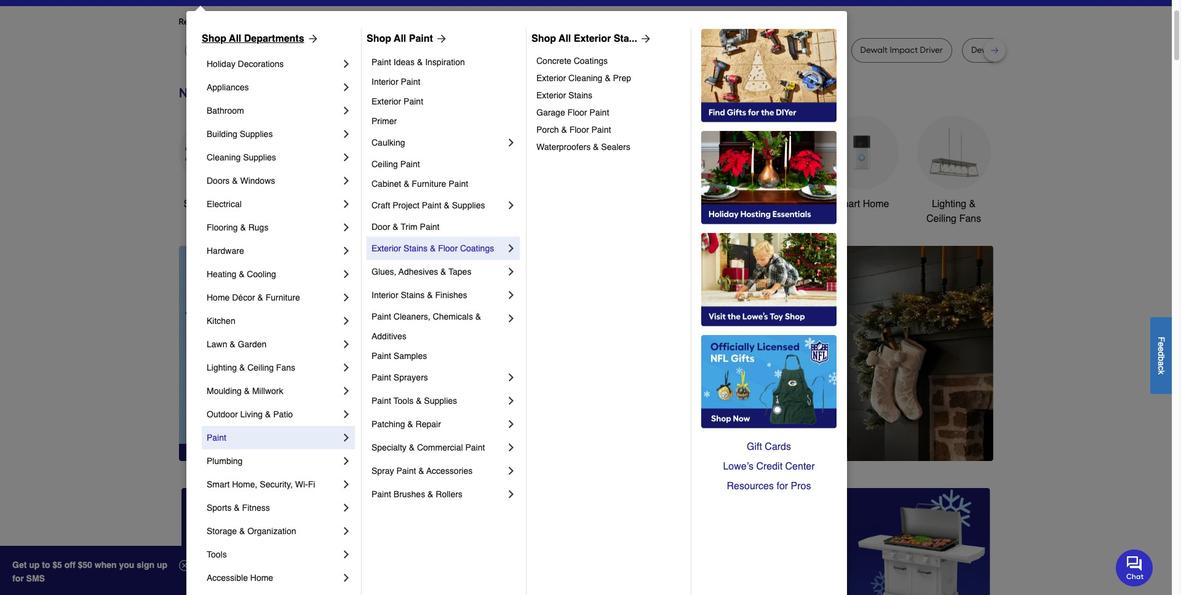 Task type: describe. For each thing, give the bounding box(es) containing it.
concrete
[[537, 56, 572, 66]]

1 vertical spatial bathroom
[[748, 199, 791, 210]]

75 percent off all artificial christmas trees, holiday lights and more. image
[[397, 246, 993, 461]]

dewalt for dewalt bit set
[[408, 45, 435, 55]]

additives
[[372, 332, 407, 341]]

craft
[[372, 201, 390, 210]]

shop all exterior sta...
[[532, 33, 637, 44]]

visit the lowe's toy shop. image
[[701, 233, 837, 327]]

home for accessible home
[[250, 573, 273, 583]]

supplies down 'cabinet & furniture paint' link
[[452, 201, 485, 210]]

chevron right image for spray paint & accessories
[[505, 465, 517, 477]]

tools down storage
[[207, 550, 227, 560]]

up to 30 percent off select grills and accessories. image
[[734, 488, 991, 596]]

specialty & commercial paint
[[372, 443, 485, 453]]

chevron right image for lighting & ceiling fans
[[340, 362, 353, 374]]

inspiration
[[425, 57, 465, 67]]

decorations for christmas
[[466, 213, 519, 225]]

exterior for exterior stains & floor coatings
[[372, 244, 401, 254]]

patio
[[273, 410, 293, 420]]

shop all paint
[[367, 33, 433, 44]]

storage & organization
[[207, 527, 296, 537]]

paint right trim
[[420, 222, 440, 232]]

shop all deals
[[184, 199, 248, 210]]

chat invite button image
[[1116, 549, 1154, 587]]

dewalt bit set
[[408, 45, 462, 55]]

3 impact from the left
[[890, 45, 918, 55]]

more suggestions for you
[[315, 17, 414, 27]]

1 horizontal spatial ceiling
[[372, 159, 398, 169]]

chevron right image for paint brushes & rollers
[[505, 489, 517, 501]]

home décor & furniture
[[207, 293, 300, 303]]

bit for dewalt drill bit
[[370, 45, 380, 55]]

more suggestions for you link
[[315, 16, 424, 28]]

1 vertical spatial lighting & ceiling fans link
[[207, 356, 340, 380]]

outdoor for outdoor living & patio
[[207, 410, 238, 420]]

exterior for exterior stains
[[537, 90, 566, 100]]

door & trim paint link
[[372, 217, 517, 237]]

storage & organization link
[[207, 520, 340, 543]]

chevron right image for paint tools & supplies
[[505, 395, 517, 407]]

paint down additives at the left of page
[[372, 351, 391, 361]]

wi-
[[295, 480, 308, 490]]

center
[[785, 461, 815, 473]]

finishes
[[435, 290, 467, 300]]

millwork
[[252, 386, 283, 396]]

chevron right image for accessible home
[[340, 572, 353, 585]]

exterior stains & floor coatings
[[372, 244, 494, 254]]

chevron right image for sports & fitness
[[340, 502, 353, 514]]

moulding & millwork
[[207, 386, 283, 396]]

all for deals
[[209, 199, 220, 210]]

moulding
[[207, 386, 242, 396]]

recommended
[[179, 17, 238, 27]]

tools up door & trim paint
[[389, 199, 412, 210]]

paint right "spray"
[[397, 466, 416, 476]]

chevron right image for kitchen
[[340, 315, 353, 327]]

dewalt drill bit set
[[972, 45, 1042, 55]]

ceiling paint
[[372, 159, 420, 169]]

sports & fitness link
[[207, 497, 340, 520]]

waterproofers & sealers
[[537, 142, 631, 152]]

exterior for exterior paint
[[372, 97, 401, 106]]

1 horizontal spatial lighting & ceiling fans link
[[917, 116, 991, 226]]

paint link
[[207, 426, 340, 450]]

chevron right image for storage & organization
[[340, 525, 353, 538]]

smart for smart home
[[834, 199, 860, 210]]

chevron right image for specialty & commercial paint
[[505, 442, 517, 454]]

garage floor paint
[[537, 108, 609, 118]]

building supplies link
[[207, 122, 340, 146]]

0 vertical spatial fans
[[960, 213, 981, 225]]

c
[[1157, 366, 1167, 370]]

$5
[[52, 561, 62, 570]]

suggestions
[[337, 17, 385, 27]]

porch & floor paint
[[537, 125, 611, 135]]

paint up accessories in the left of the page
[[465, 443, 485, 453]]

0 vertical spatial cleaning
[[569, 73, 603, 83]]

plumbing
[[207, 457, 243, 466]]

chevron right image for caulking
[[505, 137, 517, 149]]

lowe's credit center link
[[701, 457, 837, 477]]

1 vertical spatial home
[[207, 293, 230, 303]]

chevron right image for moulding & millwork
[[340, 385, 353, 397]]

driver for impact driver bit
[[521, 45, 544, 55]]

arrow right image
[[637, 33, 652, 45]]

chevron right image for doors & windows
[[340, 175, 353, 187]]

paint down interior paint
[[404, 97, 423, 106]]

chevron right image for outdoor living & patio
[[340, 409, 353, 421]]

paint up plumbing
[[207, 433, 226, 443]]

building
[[207, 129, 237, 139]]

& inside outdoor tools & equipment
[[706, 199, 712, 210]]

exterior cleaning & prep
[[537, 73, 631, 83]]

arrow right image for shop all departments
[[304, 33, 319, 45]]

doors & windows link
[[207, 169, 340, 193]]

paint down exterior stains link
[[590, 108, 609, 118]]

paint down paint samples
[[372, 373, 391, 383]]

when
[[95, 561, 117, 570]]

0 horizontal spatial tools link
[[207, 543, 340, 567]]

interior paint
[[372, 77, 420, 87]]

stains for exterior stains
[[569, 90, 593, 100]]

drill for dewalt drill bit
[[353, 45, 368, 55]]

fi
[[308, 480, 315, 490]]

spray paint & accessories link
[[372, 460, 505, 483]]

smart home, security, wi-fi
[[207, 480, 315, 490]]

chevron right image for paint cleaners, chemicals & additives
[[505, 313, 517, 325]]

2 bit from the left
[[437, 45, 447, 55]]

cabinet
[[372, 179, 401, 189]]

arrow right image for shop all paint
[[433, 33, 448, 45]]

bit for dewalt drill bit set
[[1018, 45, 1028, 55]]

1 vertical spatial lighting
[[207, 363, 237, 373]]

concrete coatings
[[537, 56, 608, 66]]

2 drill from the left
[[584, 45, 599, 55]]

doors
[[207, 176, 230, 186]]

caulking link
[[372, 131, 505, 154]]

resources
[[727, 481, 774, 492]]

gift
[[747, 442, 762, 453]]

deals
[[223, 199, 248, 210]]

plumbing link
[[207, 450, 340, 473]]

up to 35 percent off select small appliances. image
[[458, 488, 714, 596]]

chevron right image for lawn & garden
[[340, 338, 353, 351]]

dewalt drill
[[707, 45, 751, 55]]

exterior up drill bit set
[[574, 33, 611, 44]]

kitchen link
[[207, 310, 340, 333]]

1 vertical spatial fans
[[276, 363, 295, 373]]

paint down the garage floor paint link
[[592, 125, 611, 135]]

sports & fitness
[[207, 503, 270, 513]]

2 up from the left
[[157, 561, 167, 570]]

home,
[[232, 480, 257, 490]]

home for smart home
[[863, 199, 889, 210]]

a
[[1157, 361, 1167, 366]]

shop for shop all departments
[[202, 33, 226, 44]]

off
[[64, 561, 75, 570]]

1 horizontal spatial bathroom link
[[733, 116, 806, 212]]

outdoor tools & equipment link
[[640, 116, 714, 226]]

3 set from the left
[[1030, 45, 1042, 55]]

christmas decorations
[[466, 199, 519, 225]]

get up to 2 free select tools or batteries when you buy 1 with select purchases. image
[[181, 488, 438, 596]]

holiday
[[207, 59, 235, 69]]

paint brushes & rollers
[[372, 490, 463, 500]]

& inside "link"
[[244, 386, 250, 396]]

project
[[393, 201, 420, 210]]

electrical link
[[207, 193, 340, 216]]

0 horizontal spatial coatings
[[460, 244, 494, 254]]

resources for pros
[[727, 481, 811, 492]]

repair
[[416, 420, 441, 429]]

for inside get up to $5 off $50 when you sign up for sms
[[12, 574, 24, 584]]

smart for smart home, security, wi-fi
[[207, 480, 230, 490]]

exterior paint
[[372, 97, 423, 106]]

holiday decorations link
[[207, 52, 340, 76]]

impact for impact driver bit
[[490, 45, 519, 55]]

get up to $5 off $50 when you sign up for sms
[[12, 561, 167, 584]]

set for drill bit set
[[613, 45, 625, 55]]

set for dewalt bit set
[[449, 45, 462, 55]]

chevron right image for appliances
[[340, 81, 353, 94]]

waterproofers
[[537, 142, 591, 152]]

dewalt for dewalt drill
[[707, 45, 734, 55]]

1 up from the left
[[29, 561, 40, 570]]

commercial
[[417, 443, 463, 453]]

cleaning supplies
[[207, 153, 276, 162]]

interior paint link
[[372, 72, 517, 92]]

paint sprayers link
[[372, 366, 505, 389]]

& inside the paint cleaners, chemicals & additives
[[476, 312, 481, 322]]

ceiling paint link
[[372, 154, 517, 174]]

chevron right image for electrical
[[340, 198, 353, 210]]

drill for dewalt drill bit set
[[1001, 45, 1016, 55]]

new deals every day during 25 days of deals image
[[179, 82, 993, 103]]

3 driver from the left
[[920, 45, 943, 55]]

accessible home
[[207, 573, 273, 583]]

caulking
[[372, 138, 405, 148]]

paint left "ideas"
[[372, 57, 391, 67]]

supplies down paint sprayers link
[[424, 396, 457, 406]]

flooring
[[207, 223, 238, 233]]

paint down ceiling paint link
[[449, 179, 468, 189]]

1 vertical spatial cleaning
[[207, 153, 241, 162]]

shop all paint link
[[367, 31, 448, 46]]

chevron right image for cleaning supplies
[[340, 151, 353, 164]]

lowe's credit center
[[723, 461, 815, 473]]

brushes
[[394, 490, 425, 500]]



Task type: vqa. For each thing, say whether or not it's contained in the screenshot.
& in Paint Cleaners, Chemicals & Additives
yes



Task type: locate. For each thing, give the bounding box(es) containing it.
paint samples
[[372, 351, 427, 361]]

chevron right image for hardware
[[340, 245, 353, 257]]

e up b
[[1157, 347, 1167, 352]]

exterior stains link
[[537, 87, 682, 104]]

scroll to item #4 element
[[721, 438, 753, 445]]

up left to
[[29, 561, 40, 570]]

paint up additives at the left of page
[[372, 312, 391, 322]]

prep
[[613, 73, 631, 83]]

0 horizontal spatial lighting
[[207, 363, 237, 373]]

you for more suggestions for you
[[400, 17, 414, 27]]

rugs
[[248, 223, 269, 233]]

paint down "ideas"
[[401, 77, 420, 87]]

resources for pros link
[[701, 477, 837, 497]]

4 dewalt from the left
[[861, 45, 888, 55]]

shop all deals link
[[179, 116, 253, 212]]

for
[[278, 17, 289, 27], [387, 17, 398, 27], [777, 481, 788, 492], [12, 574, 24, 584]]

outdoor up equipment
[[642, 199, 678, 210]]

exterior for exterior cleaning & prep
[[537, 73, 566, 83]]

chevron right image for interior stains & finishes
[[505, 289, 517, 302]]

0 vertical spatial outdoor
[[642, 199, 678, 210]]

decorations down "shop all departments" link
[[238, 59, 284, 69]]

furniture inside 'cabinet & furniture paint' link
[[412, 179, 446, 189]]

stains down exterior cleaning & prep
[[569, 90, 593, 100]]

1 horizontal spatial furniture
[[412, 179, 446, 189]]

paint up patching
[[372, 396, 391, 406]]

furniture
[[412, 179, 446, 189], [266, 293, 300, 303]]

decorations inside christmas decorations link
[[466, 213, 519, 225]]

all up "ideas"
[[394, 33, 406, 44]]

heating
[[207, 270, 236, 279]]

shop down recommended
[[202, 33, 226, 44]]

cabinet & furniture paint
[[372, 179, 468, 189]]

cleaners,
[[394, 312, 431, 322]]

paint sprayers
[[372, 373, 428, 383]]

you
[[119, 561, 134, 570]]

2 interior from the top
[[372, 290, 398, 300]]

decorations down 'christmas'
[[466, 213, 519, 225]]

hardware
[[207, 246, 244, 256]]

0 horizontal spatial bathroom
[[207, 106, 244, 116]]

you up shop all paint 'link'
[[400, 17, 414, 27]]

tools up equipment
[[680, 199, 703, 210]]

shop for shop all exterior sta...
[[532, 33, 556, 44]]

2 horizontal spatial shop
[[532, 33, 556, 44]]

4 drill from the left
[[1001, 45, 1016, 55]]

tools up patching & repair
[[394, 396, 414, 406]]

0 vertical spatial lighting & ceiling fans link
[[917, 116, 991, 226]]

0 vertical spatial home
[[863, 199, 889, 210]]

impact for impact driver
[[779, 45, 807, 55]]

drill for dewalt drill
[[736, 45, 751, 55]]

stains for interior stains & finishes
[[401, 290, 425, 300]]

arrow left image
[[408, 354, 420, 366]]

3 drill from the left
[[736, 45, 751, 55]]

paint up dewalt bit set on the left top
[[409, 33, 433, 44]]

1 horizontal spatial bathroom
[[748, 199, 791, 210]]

smart
[[834, 199, 860, 210], [207, 480, 230, 490]]

0 horizontal spatial shop
[[202, 33, 226, 44]]

shop for shop all paint
[[367, 33, 391, 44]]

patching & repair
[[372, 420, 441, 429]]

outdoor living & patio link
[[207, 403, 340, 426]]

3 shop from the left
[[532, 33, 556, 44]]

fans
[[960, 213, 981, 225], [276, 363, 295, 373]]

for up shop all paint
[[387, 17, 398, 27]]

exterior cleaning & prep link
[[537, 70, 682, 87]]

trim
[[401, 222, 418, 232]]

accessories
[[426, 466, 473, 476]]

1 drill from the left
[[353, 45, 368, 55]]

outdoor for outdoor tools & equipment
[[642, 199, 678, 210]]

all for exterior
[[559, 33, 571, 44]]

0 vertical spatial smart
[[834, 199, 860, 210]]

2 vertical spatial floor
[[438, 244, 458, 254]]

all for departments
[[229, 33, 241, 44]]

1 dewalt from the left
[[324, 45, 351, 55]]

all for paint
[[394, 33, 406, 44]]

glues,
[[372, 267, 397, 277]]

for up departments
[[278, 17, 289, 27]]

paint cleaners, chemicals & additives
[[372, 312, 483, 341]]

1 bit from the left
[[370, 45, 380, 55]]

2 horizontal spatial impact
[[890, 45, 918, 55]]

furniture up kitchen link
[[266, 293, 300, 303]]

chevron right image for glues, adhesives & tapes
[[505, 266, 517, 278]]

chevron right image
[[505, 137, 517, 149], [340, 198, 353, 210], [340, 222, 353, 234], [505, 242, 517, 255], [340, 292, 353, 304], [340, 338, 353, 351], [340, 362, 353, 374], [505, 372, 517, 384], [340, 409, 353, 421], [340, 432, 353, 444], [340, 455, 353, 468], [505, 465, 517, 477], [340, 525, 353, 538]]

recommended searches for you
[[179, 17, 305, 27]]

departments
[[244, 33, 304, 44]]

furniture up craft project paint & supplies on the left top of the page
[[412, 179, 446, 189]]

paint inside the paint cleaners, chemicals & additives
[[372, 312, 391, 322]]

chevron right image for home décor & furniture
[[340, 292, 353, 304]]

holiday hosting essentials. image
[[701, 131, 837, 225]]

waterproofers & sealers link
[[537, 138, 682, 156]]

4 bit from the left
[[601, 45, 611, 55]]

chevron right image for craft project paint & supplies
[[505, 199, 517, 212]]

1 vertical spatial decorations
[[466, 213, 519, 225]]

0 vertical spatial coatings
[[574, 56, 608, 66]]

find gifts for the diyer. image
[[701, 29, 837, 122]]

3 dewalt from the left
[[707, 45, 734, 55]]

bit for impact driver bit
[[546, 45, 556, 55]]

0 vertical spatial tools link
[[363, 116, 437, 212]]

drill bit set
[[584, 45, 625, 55]]

chevron right image for paint
[[340, 432, 353, 444]]

f
[[1157, 337, 1167, 342]]

1 horizontal spatial arrow right image
[[433, 33, 448, 45]]

1 horizontal spatial lighting & ceiling fans
[[927, 199, 981, 225]]

1 horizontal spatial shop
[[367, 33, 391, 44]]

outdoor inside outdoor tools & equipment
[[642, 199, 678, 210]]

2 dewalt from the left
[[408, 45, 435, 55]]

scroll to item #2 image
[[662, 439, 692, 444]]

e
[[1157, 342, 1167, 347], [1157, 347, 1167, 352]]

chevron right image for exterior stains & floor coatings
[[505, 242, 517, 255]]

arrow right image inside "shop all departments" link
[[304, 33, 319, 45]]

1 vertical spatial smart
[[207, 480, 230, 490]]

paint ideas & inspiration
[[372, 57, 465, 67]]

driver for impact driver
[[809, 45, 832, 55]]

2 vertical spatial home
[[250, 573, 273, 583]]

sign
[[137, 561, 154, 570]]

$50
[[78, 561, 92, 570]]

0 horizontal spatial up
[[29, 561, 40, 570]]

1 shop from the left
[[202, 33, 226, 44]]

flooring & rugs link
[[207, 216, 340, 239]]

5 bit from the left
[[1018, 45, 1028, 55]]

exterior stains
[[537, 90, 593, 100]]

heating & cooling
[[207, 270, 276, 279]]

porch
[[537, 125, 559, 135]]

cleaning down building
[[207, 153, 241, 162]]

chevron right image for paint sprayers
[[505, 372, 517, 384]]

0 horizontal spatial cleaning
[[207, 153, 241, 162]]

0 horizontal spatial arrow right image
[[304, 33, 319, 45]]

smart home
[[834, 199, 889, 210]]

floor down 'door & trim paint' link in the left of the page
[[438, 244, 458, 254]]

for left pros
[[777, 481, 788, 492]]

craft project paint & supplies link
[[372, 194, 505, 217]]

chevron right image for building supplies
[[340, 128, 353, 140]]

0 vertical spatial decorations
[[238, 59, 284, 69]]

dewalt for dewalt drill bit set
[[972, 45, 999, 55]]

0 vertical spatial stains
[[569, 90, 593, 100]]

2 you from the left
[[400, 17, 414, 27]]

flooring & rugs
[[207, 223, 269, 233]]

decorations inside holiday decorations link
[[238, 59, 284, 69]]

0 vertical spatial lighting
[[932, 199, 967, 210]]

paint down cabinet & furniture paint on the top of page
[[422, 201, 442, 210]]

drill
[[353, 45, 368, 55], [584, 45, 599, 55], [736, 45, 751, 55], [1001, 45, 1016, 55]]

floor up waterproofers & sealers
[[570, 125, 589, 135]]

1 horizontal spatial lighting
[[932, 199, 967, 210]]

1 horizontal spatial impact
[[779, 45, 807, 55]]

2 driver from the left
[[809, 45, 832, 55]]

shop inside 'link'
[[367, 33, 391, 44]]

interior
[[372, 77, 398, 87], [372, 290, 398, 300]]

0 horizontal spatial furniture
[[266, 293, 300, 303]]

impact driver bit
[[490, 45, 556, 55]]

concrete coatings link
[[537, 52, 682, 70]]

2 set from the left
[[613, 45, 625, 55]]

exterior up primer
[[372, 97, 401, 106]]

1 vertical spatial stains
[[404, 244, 428, 254]]

garage floor paint link
[[537, 104, 682, 121]]

dewalt for dewalt impact driver
[[861, 45, 888, 55]]

0 horizontal spatial you
[[291, 17, 305, 27]]

0 horizontal spatial smart
[[207, 480, 230, 490]]

lawn & garden
[[207, 340, 267, 349]]

interior for interior paint
[[372, 77, 398, 87]]

exterior stains & floor coatings link
[[372, 237, 505, 260]]

0 vertical spatial bathroom
[[207, 106, 244, 116]]

1 vertical spatial tools link
[[207, 543, 340, 567]]

1 horizontal spatial fans
[[960, 213, 981, 225]]

decorations for holiday
[[238, 59, 284, 69]]

cleaning down concrete coatings
[[569, 73, 603, 83]]

cards
[[765, 442, 791, 453]]

exterior up garage
[[537, 90, 566, 100]]

e up d
[[1157, 342, 1167, 347]]

paint tools & supplies link
[[372, 389, 505, 413]]

1 e from the top
[[1157, 342, 1167, 347]]

organization
[[247, 527, 296, 537]]

0 horizontal spatial lighting & ceiling fans link
[[207, 356, 340, 380]]

1 horizontal spatial you
[[400, 17, 414, 27]]

shop these last-minute gifts. $99 or less. quantities are limited and won't last. image
[[179, 246, 377, 461]]

ideas
[[394, 57, 415, 67]]

all up concrete coatings
[[559, 33, 571, 44]]

glues, adhesives & tapes
[[372, 267, 472, 277]]

2 horizontal spatial ceiling
[[927, 213, 957, 225]]

all inside 'link'
[[394, 33, 406, 44]]

chevron right image for bathroom
[[340, 105, 353, 117]]

b
[[1157, 356, 1167, 361]]

door & trim paint
[[372, 222, 440, 232]]

2 horizontal spatial home
[[863, 199, 889, 210]]

paint up cabinet & furniture paint on the top of page
[[400, 159, 420, 169]]

1 horizontal spatial tools link
[[363, 116, 437, 212]]

coatings up tapes
[[460, 244, 494, 254]]

0 vertical spatial lighting & ceiling fans
[[927, 199, 981, 225]]

2 vertical spatial ceiling
[[247, 363, 274, 373]]

paint samples link
[[372, 346, 517, 366]]

spray paint & accessories
[[372, 466, 473, 476]]

outdoor down moulding
[[207, 410, 238, 420]]

1 horizontal spatial driver
[[809, 45, 832, 55]]

scroll to item #3 image
[[692, 439, 721, 444]]

1 vertical spatial outdoor
[[207, 410, 238, 420]]

chevron right image
[[340, 58, 353, 70], [340, 81, 353, 94], [340, 105, 353, 117], [340, 128, 353, 140], [340, 151, 353, 164], [340, 175, 353, 187], [505, 199, 517, 212], [340, 245, 353, 257], [505, 266, 517, 278], [340, 268, 353, 281], [505, 289, 517, 302], [505, 313, 517, 325], [340, 315, 353, 327], [340, 385, 353, 397], [505, 395, 517, 407], [505, 418, 517, 431], [505, 442, 517, 454], [340, 479, 353, 491], [505, 489, 517, 501], [340, 502, 353, 514], [340, 549, 353, 561], [340, 572, 353, 585]]

furniture inside home décor & furniture link
[[266, 293, 300, 303]]

tools inside outdoor tools & equipment
[[680, 199, 703, 210]]

3 bit from the left
[[546, 45, 556, 55]]

0 vertical spatial furniture
[[412, 179, 446, 189]]

paint brushes & rollers link
[[372, 483, 505, 506]]

interior up "exterior paint"
[[372, 77, 398, 87]]

1 interior from the top
[[372, 77, 398, 87]]

coatings down drill bit set
[[574, 56, 608, 66]]

0 horizontal spatial driver
[[521, 45, 544, 55]]

supplies up 'cleaning supplies'
[[240, 129, 273, 139]]

0 vertical spatial interior
[[372, 77, 398, 87]]

décor
[[232, 293, 255, 303]]

sprayers
[[394, 373, 428, 383]]

1 you from the left
[[291, 17, 305, 27]]

credit
[[756, 461, 783, 473]]

you for recommended searches for you
[[291, 17, 305, 27]]

dewalt
[[324, 45, 351, 55], [408, 45, 435, 55], [707, 45, 734, 55], [861, 45, 888, 55], [972, 45, 999, 55]]

all right shop
[[209, 199, 220, 210]]

1 set from the left
[[449, 45, 462, 55]]

holiday decorations
[[207, 59, 284, 69]]

paint ideas & inspiration link
[[372, 52, 517, 72]]

officially licensed n f l gifts. shop now. image
[[701, 335, 837, 429]]

home
[[863, 199, 889, 210], [207, 293, 230, 303], [250, 573, 273, 583]]

2 vertical spatial stains
[[401, 290, 425, 300]]

interior down 'glues,'
[[372, 290, 398, 300]]

2 horizontal spatial arrow right image
[[971, 354, 983, 366]]

arrow right image inside shop all paint 'link'
[[433, 33, 448, 45]]

interior for interior stains & finishes
[[372, 290, 398, 300]]

0 horizontal spatial bathroom link
[[207, 99, 340, 122]]

kitchen
[[207, 316, 235, 326]]

chevron right image for heating & cooling
[[340, 268, 353, 281]]

0 horizontal spatial outdoor
[[207, 410, 238, 420]]

0 horizontal spatial home
[[207, 293, 230, 303]]

1 vertical spatial lighting & ceiling fans
[[207, 363, 295, 373]]

you left "more"
[[291, 17, 305, 27]]

shop down more suggestions for you link
[[367, 33, 391, 44]]

home décor & furniture link
[[207, 286, 340, 310]]

1 impact from the left
[[490, 45, 519, 55]]

2 horizontal spatial driver
[[920, 45, 943, 55]]

1 vertical spatial ceiling
[[927, 213, 957, 225]]

interior stains & finishes link
[[372, 284, 505, 307]]

adhesives
[[399, 267, 438, 277]]

stains for exterior stains & floor coatings
[[404, 244, 428, 254]]

0 horizontal spatial impact
[[490, 45, 519, 55]]

paint down "spray"
[[372, 490, 391, 500]]

2 shop from the left
[[367, 33, 391, 44]]

impact driver
[[779, 45, 832, 55]]

porch & floor paint link
[[537, 121, 682, 138]]

shop up impact driver bit
[[532, 33, 556, 44]]

stains up the cleaners,
[[401, 290, 425, 300]]

exterior down 'concrete'
[[537, 73, 566, 83]]

1 horizontal spatial home
[[250, 573, 273, 583]]

tools link
[[363, 116, 437, 212], [207, 543, 340, 567]]

0 vertical spatial ceiling
[[372, 159, 398, 169]]

hardware link
[[207, 239, 340, 263]]

1 vertical spatial floor
[[570, 125, 589, 135]]

1 horizontal spatial outdoor
[[642, 199, 678, 210]]

floor up porch & floor paint
[[568, 108, 587, 118]]

0 horizontal spatial ceiling
[[247, 363, 274, 373]]

None search field
[[458, 0, 794, 8]]

2 impact from the left
[[779, 45, 807, 55]]

chevron right image for holiday decorations
[[340, 58, 353, 70]]

up right the sign
[[157, 561, 167, 570]]

for down get
[[12, 574, 24, 584]]

5 dewalt from the left
[[972, 45, 999, 55]]

glues, adhesives & tapes link
[[372, 260, 505, 284]]

stains down trim
[[404, 244, 428, 254]]

set
[[449, 45, 462, 55], [613, 45, 625, 55], [1030, 45, 1042, 55]]

0 horizontal spatial lighting & ceiling fans
[[207, 363, 295, 373]]

get
[[12, 561, 27, 570]]

2 horizontal spatial set
[[1030, 45, 1042, 55]]

sports
[[207, 503, 232, 513]]

paint inside 'link'
[[409, 33, 433, 44]]

0 vertical spatial floor
[[568, 108, 587, 118]]

1 horizontal spatial cleaning
[[569, 73, 603, 83]]

1 horizontal spatial smart
[[834, 199, 860, 210]]

1 horizontal spatial up
[[157, 561, 167, 570]]

1 driver from the left
[[521, 45, 544, 55]]

paint cleaners, chemicals & additives link
[[372, 307, 505, 346]]

1 horizontal spatial decorations
[[466, 213, 519, 225]]

accessible home link
[[207, 567, 340, 590]]

arrow right image
[[304, 33, 319, 45], [433, 33, 448, 45], [971, 354, 983, 366]]

chevron right image for tools
[[340, 549, 353, 561]]

1 vertical spatial interior
[[372, 290, 398, 300]]

k
[[1157, 370, 1167, 375]]

chevron right image for flooring & rugs
[[340, 222, 353, 234]]

all down recommended searches for you
[[229, 33, 241, 44]]

1 horizontal spatial coatings
[[574, 56, 608, 66]]

scroll to item #5 image
[[753, 439, 783, 444]]

0 horizontal spatial decorations
[[238, 59, 284, 69]]

dewalt for dewalt drill bit
[[324, 45, 351, 55]]

1 horizontal spatial set
[[613, 45, 625, 55]]

1 vertical spatial furniture
[[266, 293, 300, 303]]

chevron right image for plumbing
[[340, 455, 353, 468]]

supplies up windows
[[243, 153, 276, 162]]

0 horizontal spatial set
[[449, 45, 462, 55]]

shop
[[202, 33, 226, 44], [367, 33, 391, 44], [532, 33, 556, 44]]

recommended searches for you heading
[[179, 16, 993, 28]]

exterior down door
[[372, 244, 401, 254]]

all
[[229, 33, 241, 44], [394, 33, 406, 44], [559, 33, 571, 44], [209, 199, 220, 210]]

0 horizontal spatial fans
[[276, 363, 295, 373]]

outdoor tools & equipment
[[642, 199, 712, 225]]

2 e from the top
[[1157, 347, 1167, 352]]

specialty
[[372, 443, 407, 453]]

chevron right image for patching & repair
[[505, 418, 517, 431]]

chevron right image for smart home, security, wi-fi
[[340, 479, 353, 491]]

1 vertical spatial coatings
[[460, 244, 494, 254]]



